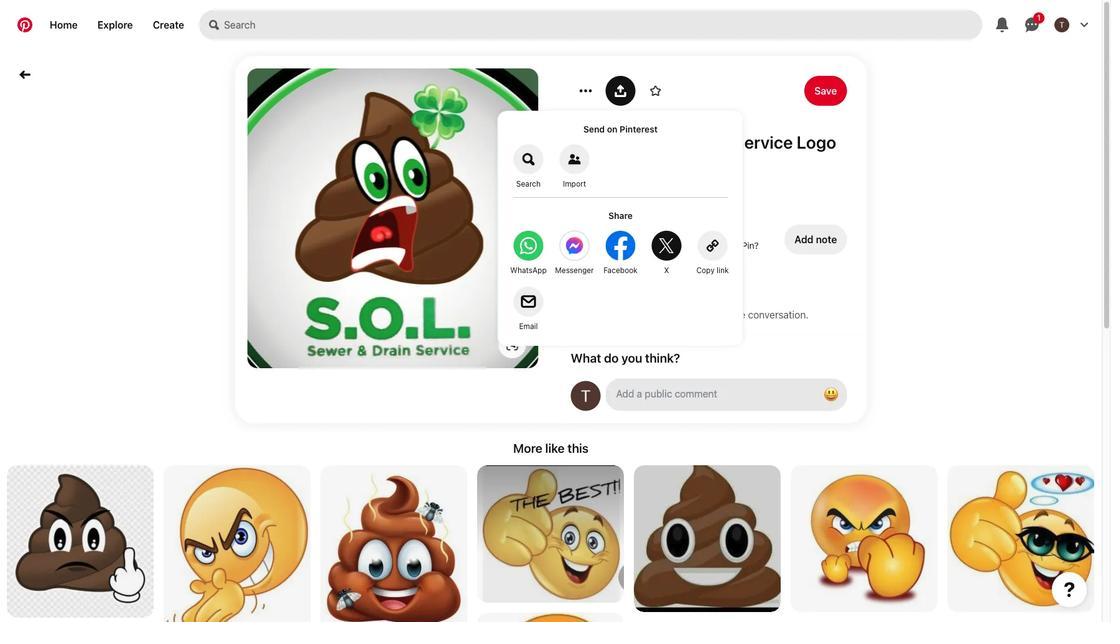 Task type: locate. For each thing, give the bounding box(es) containing it.
more like this
[[513, 441, 589, 455]]

add left 'note'
[[795, 234, 814, 245]]

this may contain: an emoticive smiley face making a hand gesture image
[[164, 465, 310, 622], [477, 613, 624, 622]]

search
[[516, 179, 541, 188]]

on
[[607, 124, 618, 134]]

one
[[676, 309, 693, 321]]

1 horizontal spatial add
[[795, 234, 814, 245]]

1 horizontal spatial to
[[645, 240, 654, 251]]

2 horizontal spatial to
[[696, 309, 705, 321]]

no
[[571, 309, 584, 321]]

this left 'pin?'
[[725, 240, 740, 251]]

conversation.
[[748, 309, 809, 321]]

1 button
[[1017, 10, 1047, 40]]

this may contain: an emo emo emo emo emo emo emo emo emo emo emo emo em someones emo emo emo emo emo emo emo emo emo emo emo emo emo emo image
[[634, 465, 781, 612]]

you left want
[[607, 240, 621, 251]]

😃 button
[[606, 379, 847, 411], [818, 382, 843, 407]]

add left one
[[656, 309, 674, 321]]

note
[[816, 234, 837, 245]]

to right want
[[645, 240, 654, 251]]

1 horizontal spatial you
[[622, 350, 642, 365]]

1 vertical spatial what
[[571, 350, 601, 365]]

to
[[596, 228, 605, 240], [645, 240, 654, 251], [696, 309, 705, 321]]

note to self what do you want to remember about this pin?
[[571, 228, 759, 251]]

search icon image
[[209, 20, 219, 30]]

0 vertical spatial this
[[725, 240, 740, 251]]

1 what from the top
[[571, 240, 592, 251]]

you left think?
[[622, 350, 642, 365]]

comments
[[586, 309, 634, 321]]

share
[[608, 210, 633, 221]]

note
[[571, 228, 593, 240]]

0 vertical spatial do
[[594, 240, 605, 251]]

what inside 'note to self what do you want to remember about this pin?'
[[571, 240, 592, 251]]

this
[[725, 240, 740, 251], [568, 441, 589, 455]]

1 vertical spatial add
[[656, 309, 674, 321]]

this right like
[[568, 441, 589, 455]]

0 vertical spatial add
[[795, 234, 814, 245]]

0 horizontal spatial this
[[568, 441, 589, 455]]

0 horizontal spatial you
[[607, 240, 621, 251]]

home link
[[40, 10, 88, 40]]

drain
[[688, 132, 730, 152]]

import
[[563, 179, 586, 188]]

start
[[707, 309, 728, 321]]

list
[[0, 465, 1102, 622]]

&
[[672, 132, 684, 152]]

this inside 'note to self what do you want to remember about this pin?'
[[725, 240, 740, 251]]

yet!
[[636, 309, 653, 321]]

to left self
[[596, 228, 605, 240]]

this may contain: an emoticive yellow smiley face with big blue eyes and one hand on his chin image
[[791, 465, 938, 612]]

s.o.l. sewer & drain service logo
[[571, 132, 836, 152]]

copy link
[[696, 266, 729, 274]]

to right one
[[696, 309, 705, 321]]

s.o.l.
[[571, 132, 614, 152]]

this may contain: an emo emo emo emo emo emo emo emo emo emo emo emo em and emo emo emo emo emo emo emo emo emo emo emo emo emo emo em image
[[7, 465, 154, 618]]

send
[[583, 124, 605, 134]]

the
[[731, 309, 745, 321]]

create
[[153, 19, 184, 31]]

more
[[513, 441, 542, 455]]

you
[[607, 240, 621, 251], [622, 350, 642, 365]]

share on facebook image
[[606, 231, 636, 261]]

story pin image image
[[247, 68, 538, 369]]

do
[[594, 240, 605, 251], [604, 350, 619, 365]]

s.o.l. sewer & drain service logo link
[[571, 132, 847, 152]]

explore
[[98, 19, 133, 31]]

what up terryturtle85 icon
[[571, 350, 601, 365]]

Search text field
[[224, 10, 982, 40]]

0 vertical spatial what
[[571, 240, 592, 251]]

do inside 'note to self what do you want to remember about this pin?'
[[594, 240, 605, 251]]

0 vertical spatial you
[[607, 240, 621, 251]]

you inside 'note to self what do you want to remember about this pin?'
[[607, 240, 621, 251]]

do down comments
[[604, 350, 619, 365]]

add
[[795, 234, 814, 245], [656, 309, 674, 321]]

do left self
[[594, 240, 605, 251]]

pin?
[[742, 240, 759, 251]]

what up messenger
[[571, 240, 592, 251]]

terryturtle85 image
[[571, 381, 601, 411]]

1 horizontal spatial this
[[725, 240, 740, 251]]

what
[[571, 240, 592, 251], [571, 350, 601, 365]]

2 what from the top
[[571, 350, 601, 365]]



Task type: vqa. For each thing, say whether or not it's contained in the screenshot.
Story Pin Image
yes



Task type: describe. For each thing, give the bounding box(es) containing it.
service
[[733, 132, 793, 152]]

home
[[50, 19, 78, 31]]

1 vertical spatial do
[[604, 350, 619, 365]]

save
[[814, 85, 837, 97]]

share on email image
[[514, 287, 543, 317]]

share on twitter image
[[652, 231, 682, 261]]

save button
[[804, 76, 847, 106]]

like
[[545, 441, 565, 455]]

about
[[699, 240, 723, 251]]

0 horizontal spatial this may contain: an emoticive smiley face making a hand gesture image
[[164, 465, 310, 622]]

want
[[624, 240, 643, 251]]

add note
[[795, 234, 837, 245]]

explore link
[[88, 10, 143, 40]]

1
[[1037, 13, 1041, 22]]

0 horizontal spatial add
[[656, 309, 674, 321]]

think?
[[645, 350, 680, 365]]

0 horizontal spatial to
[[596, 228, 605, 240]]

link
[[717, 266, 729, 274]]

remember
[[656, 240, 697, 251]]

8,171 emoticones vectores, ilustraciones y gráficos - 123rf image
[[320, 465, 467, 622]]

1 horizontal spatial this may contain: an emoticive smiley face making a hand gesture image
[[477, 613, 624, 622]]

x
[[664, 266, 669, 274]]

add inside button
[[795, 234, 814, 245]]

create link
[[143, 10, 194, 40]]

terry turtle avatar link image
[[571, 162, 601, 192]]

whatsapp
[[510, 266, 547, 274]]

messenger
[[555, 266, 594, 274]]

copy
[[696, 266, 715, 274]]

logo
[[797, 132, 836, 152]]

facebook
[[604, 266, 638, 274]]

share on messenger image
[[560, 231, 589, 261]]

1 vertical spatial you
[[622, 350, 642, 365]]

😃
[[823, 386, 838, 403]]

sewer
[[618, 132, 668, 152]]

no comments yet! add one to start the conversation.
[[571, 309, 809, 321]]

Add a public comment field
[[617, 388, 808, 400]]

this may contain: an emoticive smiley face with sunglasses and hearts above it image
[[948, 465, 1094, 612]]

what do you think?
[[571, 350, 680, 365]]

email
[[519, 322, 538, 330]]

send on pinterest
[[583, 124, 658, 134]]

add note button
[[785, 225, 847, 254]]

terry turtle image
[[1055, 17, 1069, 32]]

this may contain: an emoticive smiley face giving the thumbs up sign with the words the best image
[[477, 465, 624, 603]]

1 vertical spatial this
[[568, 441, 589, 455]]

pinterest
[[620, 124, 658, 134]]

self
[[608, 228, 625, 240]]



